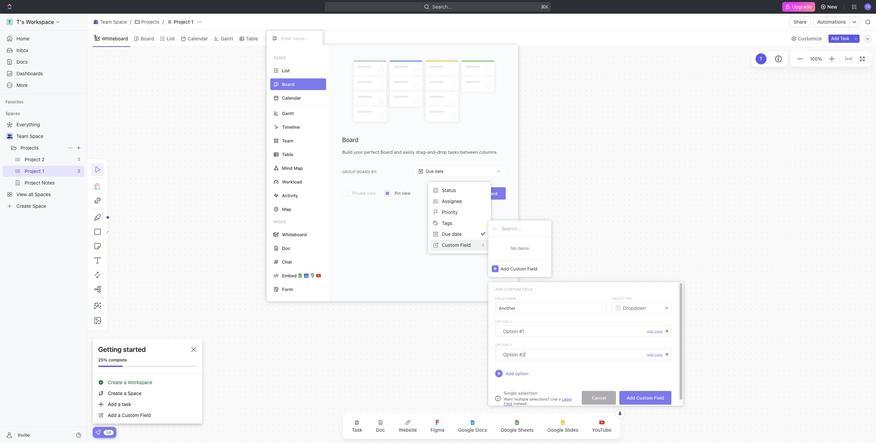 Task type: vqa. For each thing, say whether or not it's contained in the screenshot.
Team
yes



Task type: describe. For each thing, give the bounding box(es) containing it.
view button
[[267, 30, 289, 47]]

multiple
[[514, 397, 529, 401]]

docs inside sidebar navigation
[[16, 59, 28, 65]]

instead.
[[513, 401, 528, 406]]

sidebar navigation
[[0, 14, 87, 443]]

use
[[551, 397, 558, 401]]

dropdown button
[[612, 302, 671, 314]]

label
[[562, 397, 572, 401]]

youtube button
[[587, 416, 617, 437]]

name
[[506, 297, 517, 301]]

figma
[[431, 427, 445, 433]]

1 for project 1
[[191, 19, 193, 25]]

mind
[[282, 165, 293, 171]]

add option
[[506, 371, 529, 376]]

website button
[[393, 416, 423, 437]]

want
[[504, 397, 513, 401]]

color for option 1
[[655, 329, 663, 333]]

1 horizontal spatial team space link
[[91, 18, 129, 26]]

google docs
[[458, 427, 487, 433]]

a for workspace
[[124, 379, 126, 385]]

space inside sidebar navigation
[[30, 133, 43, 139]]

project
[[174, 19, 190, 25]]

new button
[[818, 1, 842, 12]]

field inside 'dropdown button'
[[460, 242, 471, 248]]

home
[[16, 36, 30, 41]]

sheets
[[518, 427, 534, 433]]

whiteboard inside whiteboard link
[[102, 35, 128, 41]]

1 horizontal spatial calendar
[[282, 95, 301, 100]]

due date button
[[414, 166, 506, 177]]

docs inside button
[[476, 427, 487, 433]]

home link
[[3, 33, 84, 44]]

whiteboard link
[[100, 34, 128, 43]]

upgrade link
[[783, 2, 815, 12]]

t
[[760, 56, 763, 61]]

selection
[[518, 390, 538, 396]]

google for google docs
[[458, 427, 474, 433]]

customize
[[798, 35, 823, 41]]

doc button
[[371, 416, 391, 437]]

option
[[515, 371, 529, 376]]

0 vertical spatial list
[[167, 35, 175, 41]]

dashboards link
[[3, 68, 84, 79]]

onboarding checklist button element
[[96, 430, 101, 435]]

upgrade
[[792, 4, 812, 10]]

form
[[282, 286, 293, 292]]

2 / from the left
[[163, 19, 164, 25]]

custom field
[[442, 242, 471, 248]]

Search... text field
[[502, 223, 548, 234]]

team inside sidebar navigation
[[16, 133, 28, 139]]

projects link inside sidebar navigation
[[21, 142, 65, 153]]

tree inside sidebar navigation
[[3, 119, 84, 212]]

create for create a space
[[108, 390, 123, 396]]

add a task
[[108, 401, 131, 407]]

no items
[[511, 246, 529, 251]]

due for due date button
[[442, 231, 451, 237]]

table link
[[245, 34, 258, 43]]

timeline
[[282, 124, 300, 130]]

favorites button
[[3, 98, 26, 106]]

mind map
[[282, 165, 303, 171]]

a right use in the bottom of the page
[[559, 397, 561, 401]]

getting
[[98, 345, 122, 353]]

group board by:
[[342, 169, 378, 174]]

tags button
[[431, 218, 489, 229]]

add color button for option 2
[[647, 353, 663, 357]]

1 vertical spatial add custom field
[[495, 287, 533, 291]]

due date for due date button
[[442, 231, 462, 237]]

items
[[518, 246, 529, 251]]

assignee button
[[431, 196, 489, 207]]

custom field button
[[431, 240, 489, 251]]

gantt link
[[219, 34, 233, 43]]

color for option 2
[[655, 353, 663, 357]]

no
[[511, 246, 517, 251]]

customize button
[[790, 34, 825, 43]]

tags
[[442, 220, 452, 226]]

google sheets button
[[495, 416, 539, 437]]

custom inside 'dropdown button'
[[442, 242, 459, 248]]

project 1
[[174, 19, 193, 25]]

share button
[[790, 16, 811, 27]]

25%
[[98, 357, 107, 363]]

due for due date dropdown button
[[426, 169, 434, 174]]

add custom field inside button
[[627, 395, 665, 400]]

i
[[498, 396, 499, 401]]

0 horizontal spatial gantt
[[221, 35, 233, 41]]

priority button
[[431, 207, 489, 218]]

youtube
[[592, 427, 612, 433]]

activity
[[282, 193, 298, 198]]

google sheets
[[501, 427, 534, 433]]

type
[[623, 297, 632, 301]]

0 vertical spatial space
[[113, 19, 127, 25]]

25% complete
[[98, 357, 127, 363]]

google for google sheets
[[501, 427, 517, 433]]

selections?
[[530, 397, 550, 401]]

user group image
[[94, 20, 98, 24]]

label field
[[504, 397, 572, 406]]

onboarding checklist button image
[[96, 430, 101, 435]]

a for space
[[124, 390, 126, 396]]

field name
[[495, 297, 517, 301]]

project 1 link
[[165, 18, 195, 26]]

google docs button
[[453, 416, 493, 437]]

1 horizontal spatial projects link
[[133, 18, 161, 26]]

cancel
[[592, 395, 607, 400]]

field inside button
[[654, 395, 665, 400]]

1 vertical spatial map
[[282, 206, 291, 212]]

google for google slides
[[548, 427, 564, 433]]

figma button
[[425, 416, 450, 437]]

option name... text field for option 1
[[503, 326, 644, 337]]

0 vertical spatial calendar
[[188, 35, 208, 41]]

0 horizontal spatial team space link
[[16, 131, 83, 142]]

a for custom
[[118, 412, 121, 418]]

field inside label field
[[504, 401, 513, 406]]

add a custom field
[[108, 412, 151, 418]]



Task type: locate. For each thing, give the bounding box(es) containing it.
1 option from the top
[[495, 319, 509, 324]]

due date up status
[[426, 169, 444, 174]]

gantt up timeline
[[282, 110, 294, 116]]

due date for due date dropdown button
[[426, 169, 444, 174]]

1 horizontal spatial 1
[[510, 319, 512, 324]]

0 horizontal spatial board
[[141, 35, 154, 41]]

0 vertical spatial docs
[[16, 59, 28, 65]]

1 horizontal spatial projects
[[141, 19, 159, 25]]

1 create from the top
[[108, 379, 123, 385]]

team space
[[100, 19, 127, 25], [16, 133, 43, 139]]

1 add color from the top
[[647, 329, 663, 333]]

1 vertical spatial create
[[108, 390, 123, 396]]

create up create a space
[[108, 379, 123, 385]]

1 horizontal spatial team space
[[100, 19, 127, 25]]

status
[[442, 187, 456, 193]]

due date button
[[431, 229, 489, 240]]

0 horizontal spatial space
[[30, 133, 43, 139]]

google inside button
[[458, 427, 474, 433]]

add custom field button
[[620, 391, 672, 405]]

1 vertical spatial whiteboard
[[282, 232, 307, 237]]

custom inside button
[[637, 395, 653, 400]]

1 vertical spatial team space
[[16, 133, 43, 139]]

0 horizontal spatial task
[[352, 427, 362, 433]]

tree
[[3, 119, 84, 212]]

2 horizontal spatial google
[[548, 427, 564, 433]]

user group image
[[7, 134, 12, 138]]

want multiple selections? use a
[[504, 397, 562, 401]]

doc right the task button at the left of page
[[376, 427, 385, 433]]

1 vertical spatial projects link
[[21, 142, 65, 153]]

doc up chat at the bottom
[[282, 245, 291, 251]]

create up add a task
[[108, 390, 123, 396]]

team
[[100, 19, 112, 25], [16, 133, 28, 139], [282, 138, 294, 143]]

1 horizontal spatial task
[[841, 36, 850, 41]]

2 google from the left
[[501, 427, 517, 433]]

color
[[655, 329, 663, 333], [655, 353, 663, 357]]

1 horizontal spatial whiteboard
[[282, 232, 307, 237]]

a up create a space
[[124, 379, 126, 385]]

create a space
[[108, 390, 142, 396]]

2 color from the top
[[655, 353, 663, 357]]

date inside dropdown button
[[435, 169, 444, 174]]

1 vertical spatial gantt
[[282, 110, 294, 116]]

3 google from the left
[[548, 427, 564, 433]]

task down automations button
[[841, 36, 850, 41]]

0 vertical spatial 1
[[191, 19, 193, 25]]

team down timeline
[[282, 138, 294, 143]]

0 vertical spatial task
[[841, 36, 850, 41]]

a for task
[[118, 401, 121, 407]]

1 horizontal spatial team
[[100, 19, 112, 25]]

1 horizontal spatial space
[[113, 19, 127, 25]]

create a workspace
[[108, 379, 152, 385]]

invite
[[18, 432, 30, 438]]

single
[[504, 390, 517, 396]]

map down activity
[[282, 206, 291, 212]]

option down field name
[[495, 319, 509, 324]]

task left doc button
[[352, 427, 362, 433]]

0 vertical spatial team space link
[[91, 18, 129, 26]]

tree containing team space
[[3, 119, 84, 212]]

1 vertical spatial table
[[282, 152, 294, 157]]

0 vertical spatial option name... text field
[[503, 326, 644, 337]]

1 add color button from the top
[[647, 329, 663, 333]]

1 horizontal spatial list
[[282, 68, 290, 73]]

0 horizontal spatial team space
[[16, 133, 43, 139]]

single selection
[[504, 390, 538, 396]]

add task button
[[829, 34, 853, 43]]

0 vertical spatial projects
[[141, 19, 159, 25]]

0 horizontal spatial date
[[435, 169, 444, 174]]

create for create a workspace
[[108, 379, 123, 385]]

0 horizontal spatial whiteboard
[[102, 35, 128, 41]]

search...
[[433, 4, 452, 10]]

projects inside sidebar navigation
[[21, 145, 39, 151]]

due date inside due date dropdown button
[[426, 169, 444, 174]]

custom
[[442, 242, 459, 248], [510, 266, 526, 271], [505, 287, 521, 291], [637, 395, 653, 400], [122, 412, 139, 418]]

1 vertical spatial calendar
[[282, 95, 301, 100]]

google
[[458, 427, 474, 433], [501, 427, 517, 433], [548, 427, 564, 433]]

Enter name... text field
[[495, 302, 607, 314]]

Enter name... field
[[280, 35, 317, 41]]

field inside dropdown button
[[528, 266, 538, 271]]

2
[[510, 343, 512, 347]]

0 vertical spatial whiteboard
[[102, 35, 128, 41]]

1 vertical spatial 1
[[510, 319, 512, 324]]

new
[[828, 4, 838, 10]]

priority
[[442, 209, 458, 215]]

assignee
[[442, 198, 462, 204]]

1 vertical spatial option name... text field
[[503, 349, 644, 360]]

dashboards
[[16, 71, 43, 76]]

board
[[357, 169, 370, 174]]

Option name... text field
[[503, 326, 644, 337], [503, 349, 644, 360]]

2 add color from the top
[[647, 353, 663, 357]]

0 horizontal spatial due
[[426, 169, 434, 174]]

0 horizontal spatial team
[[16, 133, 28, 139]]

option left 2
[[495, 343, 509, 347]]

1 vertical spatial team space link
[[16, 131, 83, 142]]

0 horizontal spatial projects link
[[21, 142, 65, 153]]

google right figma in the bottom of the page
[[458, 427, 474, 433]]

due inside dropdown button
[[426, 169, 434, 174]]

2 option name... text field from the top
[[503, 349, 644, 360]]

embed
[[282, 273, 297, 278]]

doc inside button
[[376, 427, 385, 433]]

calendar up timeline
[[282, 95, 301, 100]]

0 vertical spatial color
[[655, 329, 663, 333]]

workspace
[[128, 379, 152, 385]]

option 2
[[495, 343, 512, 347]]

task inside the task button
[[352, 427, 362, 433]]

add color button for option 1
[[647, 329, 663, 333]]

due date up custom field
[[442, 231, 462, 237]]

2 horizontal spatial space
[[128, 390, 142, 396]]

0 vertical spatial board
[[141, 35, 154, 41]]

1 horizontal spatial date
[[452, 231, 462, 237]]

0 horizontal spatial projects
[[21, 145, 39, 151]]

date up custom field
[[452, 231, 462, 237]]

field type
[[612, 297, 632, 301]]

1 horizontal spatial gantt
[[282, 110, 294, 116]]

getting started
[[98, 345, 146, 353]]

1 horizontal spatial docs
[[476, 427, 487, 433]]

0 horizontal spatial map
[[282, 206, 291, 212]]

list link
[[165, 34, 175, 43]]

gantt
[[221, 35, 233, 41], [282, 110, 294, 116]]

option 1
[[495, 319, 512, 324]]

projects link
[[133, 18, 161, 26], [21, 142, 65, 153]]

table right gantt link
[[246, 35, 258, 41]]

0 horizontal spatial /
[[130, 19, 131, 25]]

0 vertical spatial map
[[294, 165, 303, 171]]

date up status
[[435, 169, 444, 174]]

cancel button
[[582, 391, 617, 405]]

google left 'sheets'
[[501, 427, 517, 433]]

whiteboard left board link
[[102, 35, 128, 41]]

1 horizontal spatial doc
[[376, 427, 385, 433]]

share
[[794, 19, 807, 25]]

field
[[460, 242, 471, 248], [528, 266, 538, 271], [522, 287, 533, 291], [495, 297, 505, 301], [612, 297, 622, 301], [654, 395, 665, 400], [504, 401, 513, 406], [140, 412, 151, 418]]

team space inside sidebar navigation
[[16, 133, 43, 139]]

add task
[[832, 36, 850, 41]]

option
[[495, 319, 509, 324], [495, 343, 509, 347]]

date for due date button
[[452, 231, 462, 237]]

date for due date dropdown button
[[435, 169, 444, 174]]

custom inside dropdown button
[[510, 266, 526, 271]]

add color button
[[647, 329, 663, 333], [647, 353, 663, 357]]

chat
[[282, 259, 292, 265]]

space down create a workspace
[[128, 390, 142, 396]]

task
[[841, 36, 850, 41], [352, 427, 362, 433]]

1/4
[[106, 430, 111, 434]]

list
[[167, 35, 175, 41], [282, 68, 290, 73]]

1
[[191, 19, 193, 25], [510, 319, 512, 324]]

1 vertical spatial space
[[30, 133, 43, 139]]

google left slides
[[548, 427, 564, 433]]

/
[[130, 19, 131, 25], [163, 19, 164, 25]]

0 vertical spatial projects link
[[133, 18, 161, 26]]

view button
[[267, 34, 289, 43]]

task button
[[347, 416, 368, 437]]

1 horizontal spatial table
[[282, 152, 294, 157]]

due inside button
[[442, 231, 451, 237]]

0 vertical spatial option
[[495, 319, 509, 324]]

group
[[342, 169, 356, 174]]

due date
[[426, 169, 444, 174], [442, 231, 462, 237]]

google slides
[[548, 427, 579, 433]]

task inside 'add task' button
[[841, 36, 850, 41]]

2 create from the top
[[108, 390, 123, 396]]

spaces
[[5, 111, 20, 116]]

0 vertical spatial due
[[426, 169, 434, 174]]

2 option from the top
[[495, 343, 509, 347]]

1 color from the top
[[655, 329, 663, 333]]

doc
[[282, 245, 291, 251], [376, 427, 385, 433]]

1 vertical spatial due
[[442, 231, 451, 237]]

space up whiteboard link
[[113, 19, 127, 25]]

1 vertical spatial projects
[[21, 145, 39, 151]]

0 horizontal spatial google
[[458, 427, 474, 433]]

0 vertical spatial team space
[[100, 19, 127, 25]]

inbox link
[[3, 45, 84, 56]]

1 down "name" on the right of page
[[510, 319, 512, 324]]

1 horizontal spatial google
[[501, 427, 517, 433]]

list down project 1 link
[[167, 35, 175, 41]]

1 vertical spatial docs
[[476, 427, 487, 433]]

1 vertical spatial due date
[[442, 231, 462, 237]]

workload
[[282, 179, 302, 184]]

add color for option 2
[[647, 353, 663, 357]]

0 vertical spatial add color button
[[647, 329, 663, 333]]

0 vertical spatial add custom field
[[501, 266, 538, 271]]

space right user group icon
[[30, 133, 43, 139]]

1 vertical spatial date
[[452, 231, 462, 237]]

status button
[[431, 185, 489, 196]]

inbox
[[16, 47, 28, 53]]

map right mind
[[294, 165, 303, 171]]

add inside dropdown button
[[501, 266, 509, 271]]

docs link
[[3, 56, 84, 67]]

slides
[[565, 427, 579, 433]]

1 google from the left
[[458, 427, 474, 433]]

by:
[[371, 169, 378, 174]]

0 horizontal spatial 1
[[191, 19, 193, 25]]

1 vertical spatial add color button
[[647, 353, 663, 357]]

calendar link
[[186, 34, 208, 43]]

0 vertical spatial doc
[[282, 245, 291, 251]]

calendar down project 1
[[188, 35, 208, 41]]

projects
[[141, 19, 159, 25], [21, 145, 39, 151]]

1 inside project 1 link
[[191, 19, 193, 25]]

a
[[124, 379, 126, 385], [124, 390, 126, 396], [559, 397, 561, 401], [118, 401, 121, 407], [118, 412, 121, 418]]

calendar
[[188, 35, 208, 41], [282, 95, 301, 100]]

2 vertical spatial add custom field
[[627, 395, 665, 400]]

date inside button
[[452, 231, 462, 237]]

board link
[[139, 34, 154, 43]]

2 horizontal spatial board
[[484, 191, 498, 196]]

1 horizontal spatial map
[[294, 165, 303, 171]]

1 option name... text field from the top
[[503, 326, 644, 337]]

close image
[[191, 347, 196, 352]]

1 vertical spatial add color
[[647, 353, 663, 357]]

website
[[399, 427, 417, 433]]

whiteboard up chat at the bottom
[[282, 232, 307, 237]]

list down view
[[282, 68, 290, 73]]

1 vertical spatial color
[[655, 353, 663, 357]]

0 vertical spatial table
[[246, 35, 258, 41]]

option for option 1
[[495, 319, 509, 324]]

1 vertical spatial board
[[342, 136, 359, 144]]

2 add color button from the top
[[647, 353, 663, 357]]

team right user group image on the top left of the page
[[100, 19, 112, 25]]

space
[[113, 19, 127, 25], [30, 133, 43, 139], [128, 390, 142, 396]]

a down add a task
[[118, 412, 121, 418]]

whiteboard
[[102, 35, 128, 41], [282, 232, 307, 237]]

1 horizontal spatial board
[[342, 136, 359, 144]]

team space up whiteboard link
[[100, 19, 127, 25]]

a up 'task'
[[124, 390, 126, 396]]

2 vertical spatial space
[[128, 390, 142, 396]]

100% button
[[809, 55, 824, 63]]

0 horizontal spatial docs
[[16, 59, 28, 65]]

task
[[122, 401, 131, 407]]

option for option 2
[[495, 343, 509, 347]]

0 vertical spatial due date
[[426, 169, 444, 174]]

0 horizontal spatial doc
[[282, 245, 291, 251]]

0 vertical spatial create
[[108, 379, 123, 385]]

1 for option 1
[[510, 319, 512, 324]]

add color for option 1
[[647, 329, 663, 333]]

100%
[[811, 56, 822, 62]]

0 horizontal spatial table
[[246, 35, 258, 41]]

1 horizontal spatial due
[[442, 231, 451, 237]]

1 horizontal spatial /
[[163, 19, 164, 25]]

team right user group icon
[[16, 133, 28, 139]]

0 vertical spatial add color
[[647, 329, 663, 333]]

table up mind
[[282, 152, 294, 157]]

team space right user group icon
[[16, 133, 43, 139]]

1 / from the left
[[130, 19, 131, 25]]

dropdown
[[623, 305, 646, 311]]

2 horizontal spatial team
[[282, 138, 294, 143]]

0 horizontal spatial calendar
[[188, 35, 208, 41]]

2 vertical spatial board
[[484, 191, 498, 196]]

1 vertical spatial list
[[282, 68, 290, 73]]

0 horizontal spatial list
[[167, 35, 175, 41]]

1 vertical spatial doc
[[376, 427, 385, 433]]

due date inside due date button
[[442, 231, 462, 237]]

complete
[[109, 357, 127, 363]]

1 vertical spatial task
[[352, 427, 362, 433]]

1 right project
[[191, 19, 193, 25]]

0 vertical spatial date
[[435, 169, 444, 174]]

add custom field inside dropdown button
[[501, 266, 538, 271]]

option name... text field for option 2
[[503, 349, 644, 360]]

a left 'task'
[[118, 401, 121, 407]]

gantt left table link
[[221, 35, 233, 41]]

view
[[276, 35, 287, 41]]

1 vertical spatial option
[[495, 343, 509, 347]]



